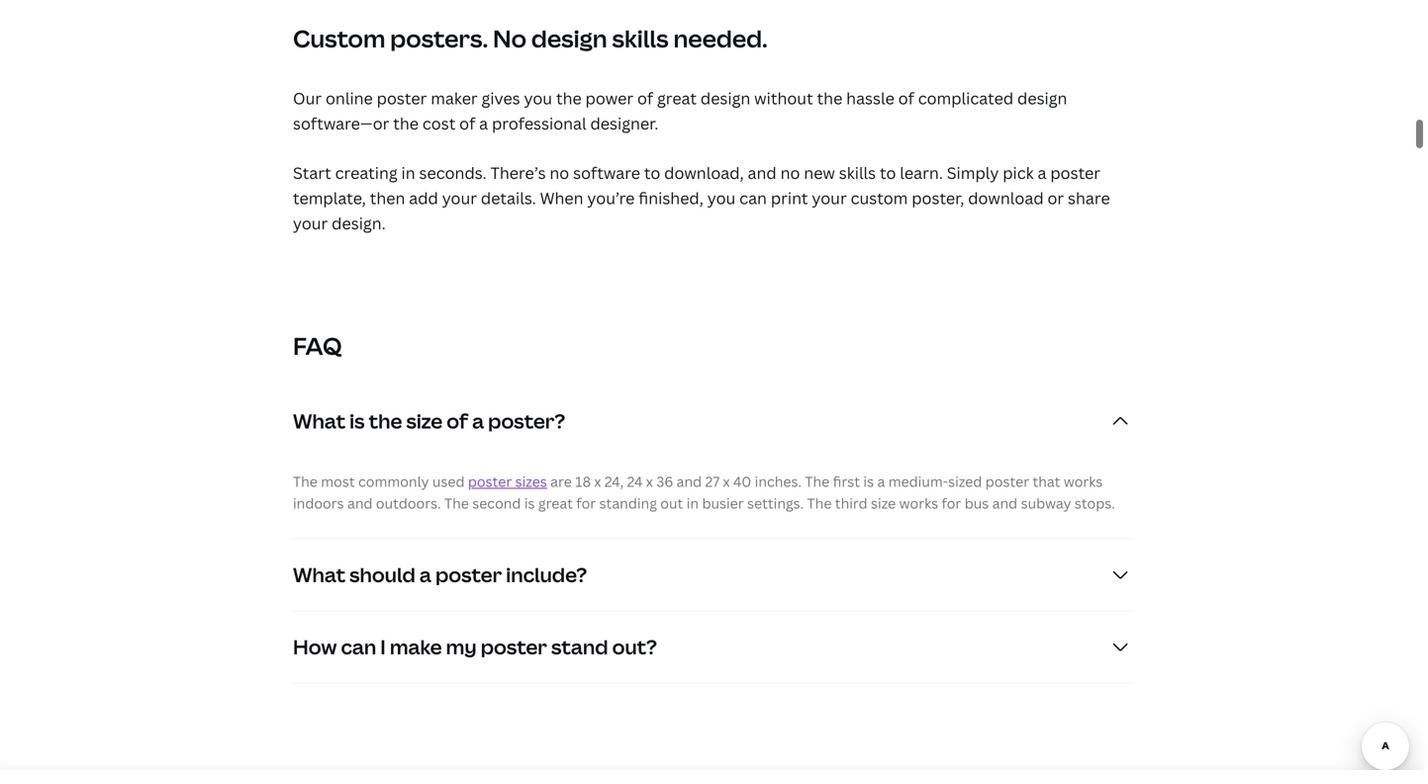 Task type: describe. For each thing, give the bounding box(es) containing it.
skills inside start creating in seconds. there's no software to download, and no new skills to learn. simply pick a poster template, then add your details. when you're finished, you can print your custom poster, download or share your design.
[[839, 162, 876, 183]]

out?
[[612, 634, 657, 661]]

1 vertical spatial works
[[899, 495, 938, 513]]

of right cost on the left of page
[[459, 113, 475, 134]]

pick
[[1003, 162, 1034, 183]]

print
[[771, 187, 808, 209]]

and right bus
[[992, 495, 1018, 513]]

make
[[390, 634, 442, 661]]

27
[[705, 472, 720, 491]]

learn.
[[900, 162, 943, 183]]

you're
[[587, 187, 635, 209]]

2 no from the left
[[781, 162, 800, 183]]

seconds.
[[419, 162, 487, 183]]

outdoors.
[[376, 495, 441, 513]]

stops.
[[1075, 495, 1115, 513]]

36
[[656, 472, 673, 491]]

start creating in seconds. there's no software to download, and no new skills to learn. simply pick a poster template, then add your details. when you're finished, you can print your custom poster, download or share your design.
[[293, 162, 1110, 234]]

the down used
[[444, 495, 469, 513]]

what is the size of a poster?
[[293, 408, 565, 435]]

complicated
[[918, 88, 1014, 109]]

great inside the 'are 18 x 24, 24 x 36 and 27 x 40 inches. the first is a medium-sized poster that works indoors and outdoors. the second is great for standing out in busier settings. the third size works for bus and subway stops.'
[[538, 495, 573, 513]]

share
[[1068, 187, 1110, 209]]

poster up second
[[468, 472, 512, 491]]

power
[[585, 88, 634, 109]]

commonly
[[358, 472, 429, 491]]

standing
[[599, 495, 657, 513]]

indoors
[[293, 495, 344, 513]]

online
[[326, 88, 373, 109]]

download
[[968, 187, 1044, 209]]

2 horizontal spatial your
[[812, 187, 847, 209]]

designer.
[[590, 113, 658, 134]]

i
[[380, 634, 386, 661]]

2 horizontal spatial design
[[1017, 88, 1067, 109]]

what is the size of a poster? button
[[293, 386, 1132, 457]]

cost
[[422, 113, 456, 134]]

2 to from the left
[[880, 162, 896, 183]]

what for what is the size of a poster?
[[293, 408, 345, 435]]

1 vertical spatial is
[[863, 472, 874, 491]]

of right hassle
[[898, 88, 914, 109]]

24
[[627, 472, 643, 491]]

custom
[[851, 187, 908, 209]]

poster?
[[488, 408, 565, 435]]

24,
[[605, 472, 624, 491]]

the left the first
[[805, 472, 830, 491]]

18
[[575, 472, 591, 491]]

out
[[660, 495, 683, 513]]

1 no from the left
[[550, 162, 569, 183]]

0 horizontal spatial design
[[531, 22, 607, 54]]

sizes
[[515, 472, 547, 491]]

poster inside start creating in seconds. there's no software to download, and no new skills to learn. simply pick a poster template, then add your details. when you're finished, you can print your custom poster, download or share your design.
[[1050, 162, 1101, 183]]

or
[[1048, 187, 1064, 209]]

of up the designer.
[[637, 88, 653, 109]]

our online poster maker gives you the power of great design without the hassle of complicated design software—or the cost of a professional designer.
[[293, 88, 1067, 134]]

software
[[573, 162, 640, 183]]

is inside dropdown button
[[350, 408, 365, 435]]

software—or
[[293, 113, 389, 134]]

then
[[370, 187, 405, 209]]

posters.
[[390, 22, 488, 54]]

2 for from the left
[[942, 495, 961, 513]]

a inside our online poster maker gives you the power of great design without the hassle of complicated design software—or the cost of a professional designer.
[[479, 113, 488, 134]]

size inside the 'are 18 x 24, 24 x 36 and 27 x 40 inches. the first is a medium-sized poster that works indoors and outdoors. the second is great for standing out in busier settings. the third size works for bus and subway stops.'
[[871, 495, 896, 513]]

and left 27
[[677, 472, 702, 491]]

busier
[[702, 495, 744, 513]]

poster sizes link
[[468, 472, 547, 491]]

1 horizontal spatial your
[[442, 187, 477, 209]]

poster,
[[912, 187, 964, 209]]

poster inside the 'are 18 x 24, 24 x 36 and 27 x 40 inches. the first is a medium-sized poster that works indoors and outdoors. the second is great for standing out in busier settings. the third size works for bus and subway stops.'
[[986, 472, 1029, 491]]

settings.
[[747, 495, 804, 513]]

simply
[[947, 162, 999, 183]]

third
[[835, 495, 868, 513]]

the up professional
[[556, 88, 582, 109]]

can inside start creating in seconds. there's no software to download, and no new skills to learn. simply pick a poster template, then add your details. when you're finished, you can print your custom poster, download or share your design.
[[739, 187, 767, 209]]

1 horizontal spatial is
[[524, 495, 535, 513]]

add
[[409, 187, 438, 209]]

hassle
[[846, 88, 895, 109]]

0 horizontal spatial skills
[[612, 22, 669, 54]]

40
[[733, 472, 751, 491]]

professional
[[492, 113, 587, 134]]



Task type: locate. For each thing, give the bounding box(es) containing it.
and inside start creating in seconds. there's no software to download, and no new skills to learn. simply pick a poster template, then add your details. when you're finished, you can print your custom poster, download or share your design.
[[748, 162, 777, 183]]

0 horizontal spatial can
[[341, 634, 376, 661]]

a right the pick
[[1038, 162, 1047, 183]]

to
[[644, 162, 660, 183], [880, 162, 896, 183]]

1 vertical spatial in
[[687, 495, 699, 513]]

to up finished, on the left of the page
[[644, 162, 660, 183]]

1 horizontal spatial design
[[701, 88, 751, 109]]

1 for from the left
[[576, 495, 596, 513]]

1 vertical spatial what
[[293, 562, 345, 589]]

what should a poster include?
[[293, 562, 587, 589]]

creating
[[335, 162, 398, 183]]

a right should
[[420, 562, 431, 589]]

1 horizontal spatial can
[[739, 187, 767, 209]]

1 horizontal spatial great
[[657, 88, 697, 109]]

poster up cost on the left of page
[[377, 88, 427, 109]]

gives
[[482, 88, 520, 109]]

your down template,
[[293, 213, 328, 234]]

the left cost on the left of page
[[393, 113, 419, 134]]

1 vertical spatial can
[[341, 634, 376, 661]]

sized
[[948, 472, 982, 491]]

poster up bus
[[986, 472, 1029, 491]]

our
[[293, 88, 322, 109]]

when
[[540, 187, 584, 209]]

can left the print
[[739, 187, 767, 209]]

without
[[754, 88, 813, 109]]

size inside dropdown button
[[406, 408, 443, 435]]

poster inside our online poster maker gives you the power of great design without the hassle of complicated design software—or the cost of a professional designer.
[[377, 88, 427, 109]]

2 horizontal spatial is
[[863, 472, 874, 491]]

the left hassle
[[817, 88, 843, 109]]

you down 'download,'
[[707, 187, 736, 209]]

your down the new
[[812, 187, 847, 209]]

2 vertical spatial is
[[524, 495, 535, 513]]

0 horizontal spatial great
[[538, 495, 573, 513]]

for down 18
[[576, 495, 596, 513]]

the most commonly used poster sizes
[[293, 472, 547, 491]]

0 vertical spatial you
[[524, 88, 552, 109]]

0 horizontal spatial for
[[576, 495, 596, 513]]

0 horizontal spatial you
[[524, 88, 552, 109]]

0 vertical spatial skills
[[612, 22, 669, 54]]

design right complicated
[[1017, 88, 1067, 109]]

works
[[1064, 472, 1103, 491], [899, 495, 938, 513]]

your down "seconds."
[[442, 187, 477, 209]]

how can i make my poster stand out? button
[[293, 612, 1132, 683]]

size up the most commonly used poster sizes
[[406, 408, 443, 435]]

faq
[[293, 330, 342, 362]]

what for what should a poster include?
[[293, 562, 345, 589]]

should
[[350, 562, 416, 589]]

2 horizontal spatial x
[[723, 472, 730, 491]]

what
[[293, 408, 345, 435], [293, 562, 345, 589]]

1 vertical spatial great
[[538, 495, 573, 513]]

in right the out
[[687, 495, 699, 513]]

1 x from the left
[[594, 472, 601, 491]]

there's
[[490, 162, 546, 183]]

the
[[556, 88, 582, 109], [817, 88, 843, 109], [393, 113, 419, 134], [369, 408, 402, 435]]

0 horizontal spatial to
[[644, 162, 660, 183]]

how
[[293, 634, 337, 661]]

for
[[576, 495, 596, 513], [942, 495, 961, 513]]

0 vertical spatial is
[[350, 408, 365, 435]]

0 horizontal spatial your
[[293, 213, 328, 234]]

in up add
[[401, 162, 415, 183]]

the up indoors at bottom left
[[293, 472, 318, 491]]

and up the print
[[748, 162, 777, 183]]

0 horizontal spatial is
[[350, 408, 365, 435]]

you inside start creating in seconds. there's no software to download, and no new skills to learn. simply pick a poster template, then add your details. when you're finished, you can print your custom poster, download or share your design.
[[707, 187, 736, 209]]

x right 27
[[723, 472, 730, 491]]

can
[[739, 187, 767, 209], [341, 634, 376, 661]]

great down are
[[538, 495, 573, 513]]

most
[[321, 472, 355, 491]]

custom posters. no design skills needed.
[[293, 22, 768, 54]]

1 horizontal spatial size
[[871, 495, 896, 513]]

x right 18
[[594, 472, 601, 491]]

maker
[[431, 88, 478, 109]]

no
[[550, 162, 569, 183], [781, 162, 800, 183]]

1 horizontal spatial no
[[781, 162, 800, 183]]

is down sizes on the bottom left of the page
[[524, 495, 535, 513]]

0 vertical spatial what
[[293, 408, 345, 435]]

design left without
[[701, 88, 751, 109]]

you inside our online poster maker gives you the power of great design without the hassle of complicated design software—or the cost of a professional designer.
[[524, 88, 552, 109]]

to up custom on the right top of page
[[880, 162, 896, 183]]

medium-
[[888, 472, 948, 491]]

and down most in the left bottom of the page
[[347, 495, 373, 513]]

what left should
[[293, 562, 345, 589]]

1 horizontal spatial skills
[[839, 162, 876, 183]]

skills
[[612, 22, 669, 54], [839, 162, 876, 183]]

works down medium-
[[899, 495, 938, 513]]

second
[[472, 495, 521, 513]]

inches.
[[755, 472, 802, 491]]

1 horizontal spatial x
[[646, 472, 653, 491]]

1 horizontal spatial you
[[707, 187, 736, 209]]

0 horizontal spatial x
[[594, 472, 601, 491]]

for left bus
[[942, 495, 961, 513]]

your
[[442, 187, 477, 209], [812, 187, 847, 209], [293, 213, 328, 234]]

the left 'third'
[[807, 495, 832, 513]]

no up the print
[[781, 162, 800, 183]]

2 x from the left
[[646, 472, 653, 491]]

a right the first
[[877, 472, 885, 491]]

1 horizontal spatial works
[[1064, 472, 1103, 491]]

are
[[550, 472, 572, 491]]

1 what from the top
[[293, 408, 345, 435]]

design.
[[332, 213, 386, 234]]

my
[[446, 634, 477, 661]]

a left poster?
[[472, 408, 484, 435]]

poster up how can i make my poster stand out?
[[435, 562, 502, 589]]

stand
[[551, 634, 608, 661]]

is
[[350, 408, 365, 435], [863, 472, 874, 491], [524, 495, 535, 513]]

1 vertical spatial size
[[871, 495, 896, 513]]

1 horizontal spatial for
[[942, 495, 961, 513]]

great
[[657, 88, 697, 109], [538, 495, 573, 513]]

are 18 x 24, 24 x 36 and 27 x 40 inches. the first is a medium-sized poster that works indoors and outdoors. the second is great for standing out in busier settings. the third size works for bus and subway stops.
[[293, 472, 1115, 513]]

0 vertical spatial in
[[401, 162, 415, 183]]

of up used
[[447, 408, 468, 435]]

include?
[[506, 562, 587, 589]]

is up most in the left bottom of the page
[[350, 408, 365, 435]]

what up most in the left bottom of the page
[[293, 408, 345, 435]]

template,
[[293, 187, 366, 209]]

0 vertical spatial works
[[1064, 472, 1103, 491]]

of inside dropdown button
[[447, 408, 468, 435]]

1 horizontal spatial to
[[880, 162, 896, 183]]

0 horizontal spatial works
[[899, 495, 938, 513]]

poster up share
[[1050, 162, 1101, 183]]

custom
[[293, 22, 385, 54]]

of
[[637, 88, 653, 109], [898, 88, 914, 109], [459, 113, 475, 134], [447, 408, 468, 435]]

size
[[406, 408, 443, 435], [871, 495, 896, 513]]

in inside start creating in seconds. there's no software to download, and no new skills to learn. simply pick a poster template, then add your details. when you're finished, you can print your custom poster, download or share your design.
[[401, 162, 415, 183]]

2 what from the top
[[293, 562, 345, 589]]

poster right my
[[481, 634, 547, 661]]

skills up custom on the right top of page
[[839, 162, 876, 183]]

details.
[[481, 187, 536, 209]]

1 vertical spatial skills
[[839, 162, 876, 183]]

works up stops.
[[1064, 472, 1103, 491]]

size right 'third'
[[871, 495, 896, 513]]

subway
[[1021, 495, 1071, 513]]

0 vertical spatial can
[[739, 187, 767, 209]]

x right 24
[[646, 472, 653, 491]]

that
[[1033, 472, 1060, 491]]

download,
[[664, 162, 744, 183]]

used
[[432, 472, 465, 491]]

the
[[293, 472, 318, 491], [805, 472, 830, 491], [444, 495, 469, 513], [807, 495, 832, 513]]

0 horizontal spatial size
[[406, 408, 443, 435]]

can inside how can i make my poster stand out? dropdown button
[[341, 634, 376, 661]]

in inside the 'are 18 x 24, 24 x 36 and 27 x 40 inches. the first is a medium-sized poster that works indoors and outdoors. the second is great for standing out in busier settings. the third size works for bus and subway stops.'
[[687, 495, 699, 513]]

a inside start creating in seconds. there's no software to download, and no new skills to learn. simply pick a poster template, then add your details. when you're finished, you can print your custom poster, download or share your design.
[[1038, 162, 1047, 183]]

needed.
[[673, 22, 768, 54]]

what should a poster include? button
[[293, 540, 1132, 611]]

design
[[531, 22, 607, 54], [701, 88, 751, 109], [1017, 88, 1067, 109]]

x
[[594, 472, 601, 491], [646, 472, 653, 491], [723, 472, 730, 491]]

can left i
[[341, 634, 376, 661]]

no up when
[[550, 162, 569, 183]]

a inside the 'are 18 x 24, 24 x 36 and 27 x 40 inches. the first is a medium-sized poster that works indoors and outdoors. the second is great for standing out in busier settings. the third size works for bus and subway stops.'
[[877, 472, 885, 491]]

0 vertical spatial size
[[406, 408, 443, 435]]

you up professional
[[524, 88, 552, 109]]

the up the commonly
[[369, 408, 402, 435]]

bus
[[965, 495, 989, 513]]

poster
[[377, 88, 427, 109], [1050, 162, 1101, 183], [468, 472, 512, 491], [986, 472, 1029, 491], [435, 562, 502, 589], [481, 634, 547, 661]]

a
[[479, 113, 488, 134], [1038, 162, 1047, 183], [472, 408, 484, 435], [877, 472, 885, 491], [420, 562, 431, 589]]

start
[[293, 162, 331, 183]]

1 horizontal spatial in
[[687, 495, 699, 513]]

1 to from the left
[[644, 162, 660, 183]]

a down gives
[[479, 113, 488, 134]]

the inside dropdown button
[[369, 408, 402, 435]]

skills up power
[[612, 22, 669, 54]]

first
[[833, 472, 860, 491]]

great inside our online poster maker gives you the power of great design without the hassle of complicated design software—or the cost of a professional designer.
[[657, 88, 697, 109]]

is right the first
[[863, 472, 874, 491]]

finished,
[[639, 187, 704, 209]]

new
[[804, 162, 835, 183]]

design right no
[[531, 22, 607, 54]]

how can i make my poster stand out?
[[293, 634, 657, 661]]

0 horizontal spatial no
[[550, 162, 569, 183]]

0 vertical spatial great
[[657, 88, 697, 109]]

no
[[493, 22, 527, 54]]

great up the designer.
[[657, 88, 697, 109]]

3 x from the left
[[723, 472, 730, 491]]

0 horizontal spatial in
[[401, 162, 415, 183]]

in
[[401, 162, 415, 183], [687, 495, 699, 513]]

1 vertical spatial you
[[707, 187, 736, 209]]



Task type: vqa. For each thing, say whether or not it's contained in the screenshot.
Canva
no



